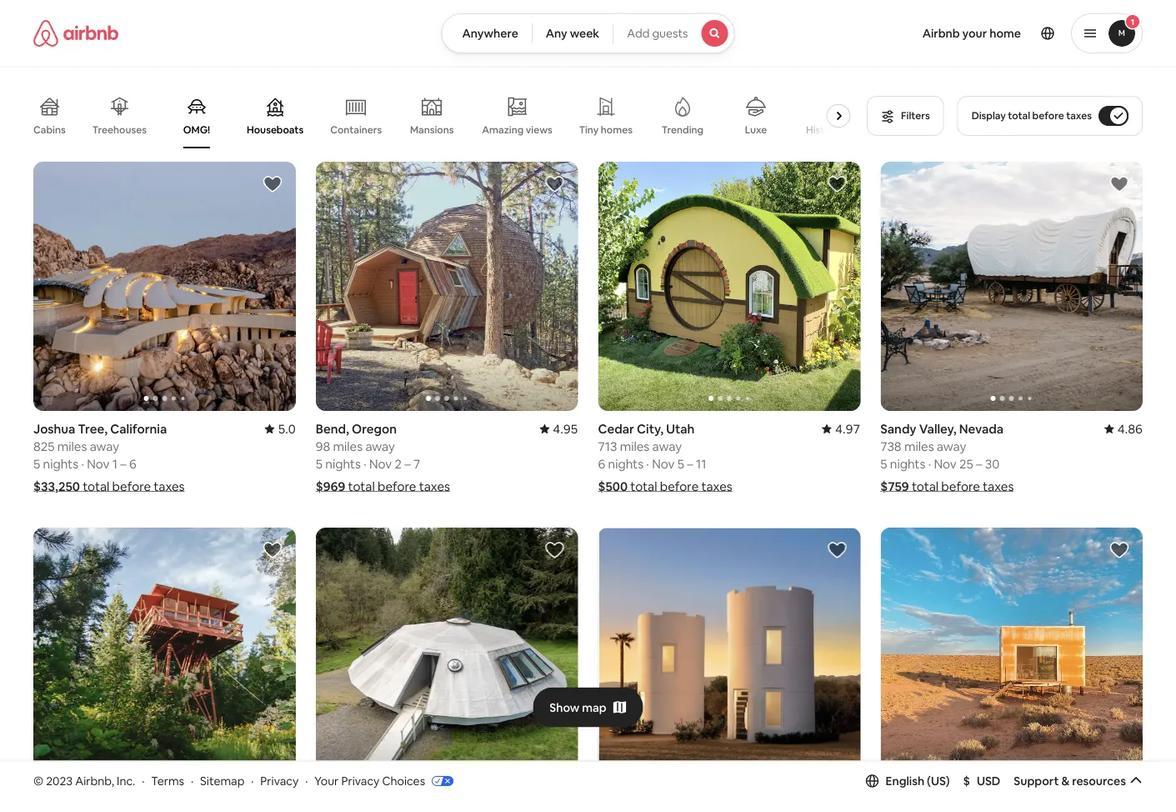 Task type: vqa. For each thing, say whether or not it's contained in the screenshot.
in
no



Task type: locate. For each thing, give the bounding box(es) containing it.
nights inside bend, oregon 98 miles away 5 nights · nov 2 – 7 $969 total before taxes
[[325, 456, 361, 472]]

away for 738 miles away
[[937, 438, 967, 454]]

5 inside the sandy valley, nevada 738 miles away 5 nights · nov 25 – 30 $759 total before taxes
[[881, 456, 888, 472]]

miles inside the sandy valley, nevada 738 miles away 5 nights · nov 25 – 30 $759 total before taxes
[[905, 438, 934, 454]]

1 vertical spatial add to wishlist: joshua tree, california image
[[827, 540, 847, 560]]

airbnb
[[923, 26, 960, 41]]

away down tree, at the left
[[90, 438, 119, 454]]

before down 2
[[378, 478, 416, 494]]

nights for 825
[[43, 456, 78, 472]]

1 privacy from the left
[[260, 773, 299, 788]]

· inside cedar city, utah 713 miles away 6 nights · nov 5 – 11 $500 total before taxes
[[646, 456, 649, 472]]

– left "11"
[[687, 456, 693, 472]]

nights inside joshua tree, california 825 miles away 5 nights · nov 1 – 6 $33,250 total before taxes
[[43, 456, 78, 472]]

1 nights from the left
[[43, 456, 78, 472]]

1 5 from the left
[[33, 456, 40, 472]]

nights up $33,250
[[43, 456, 78, 472]]

30
[[985, 456, 1000, 472]]

· left privacy link at the left bottom
[[251, 773, 254, 788]]

2 miles from the left
[[333, 438, 363, 454]]

add to wishlist: brush prairie, washington image
[[545, 540, 565, 560]]

0 horizontal spatial 6
[[129, 456, 137, 472]]

nov inside the sandy valley, nevada 738 miles away 5 nights · nov 25 – 30 $759 total before taxes
[[934, 456, 957, 472]]

group
[[33, 83, 885, 148], [33, 162, 296, 411], [316, 162, 578, 411], [598, 162, 861, 411], [881, 162, 1143, 411], [33, 528, 296, 777], [316, 528, 578, 777], [598, 528, 861, 777], [881, 528, 1143, 777]]

– inside the sandy valley, nevada 738 miles away 5 nights · nov 25 – 30 $759 total before taxes
[[976, 456, 983, 472]]

total inside joshua tree, california 825 miles away 5 nights · nov 1 – 6 $33,250 total before taxes
[[83, 478, 109, 494]]

nov left 25
[[934, 456, 957, 472]]

nights inside cedar city, utah 713 miles away 6 nights · nov 5 – 11 $500 total before taxes
[[608, 456, 644, 472]]

away for 825 miles away
[[90, 438, 119, 454]]

away for 713 miles away
[[652, 438, 682, 454]]

any week
[[546, 26, 600, 41]]

away down 'oregon'
[[366, 438, 395, 454]]

nights
[[43, 456, 78, 472], [325, 456, 361, 472], [608, 456, 644, 472], [890, 456, 926, 472]]

before for cedar city, utah 713 miles away 6 nights · nov 5 – 11 $500 total before taxes
[[660, 478, 699, 494]]

guests
[[652, 26, 688, 41]]

4 miles from the left
[[905, 438, 934, 454]]

before inside the sandy valley, nevada 738 miles away 5 nights · nov 25 – 30 $759 total before taxes
[[942, 478, 980, 494]]

$ usd
[[964, 774, 1001, 789]]

tree,
[[78, 421, 108, 437]]

· inside joshua tree, california 825 miles away 5 nights · nov 1 – 6 $33,250 total before taxes
[[81, 456, 84, 472]]

filters
[[901, 109, 930, 122]]

away inside joshua tree, california 825 miles away 5 nights · nov 1 – 6 $33,250 total before taxes
[[90, 438, 119, 454]]

· left 2
[[364, 456, 367, 472]]

total right $759
[[912, 478, 939, 494]]

4 away from the left
[[937, 438, 967, 454]]

6 down 713
[[598, 456, 606, 472]]

cabins
[[33, 123, 66, 136]]

total inside the sandy valley, nevada 738 miles away 5 nights · nov 25 – 30 $759 total before taxes
[[912, 478, 939, 494]]

1 button
[[1071, 13, 1143, 53]]

away
[[90, 438, 119, 454], [366, 438, 395, 454], [652, 438, 682, 454], [937, 438, 967, 454]]

luxe
[[745, 123, 767, 136]]

nov for 825 miles away
[[87, 456, 110, 472]]

away inside cedar city, utah 713 miles away 6 nights · nov 5 – 11 $500 total before taxes
[[652, 438, 682, 454]]

·
[[81, 456, 84, 472], [364, 456, 367, 472], [646, 456, 649, 472], [929, 456, 931, 472], [142, 773, 145, 788], [191, 773, 194, 788], [251, 773, 254, 788], [305, 773, 308, 788]]

4 nights from the left
[[890, 456, 926, 472]]

miles down city,
[[620, 438, 650, 454]]

nov left 2
[[369, 456, 392, 472]]

miles
[[57, 438, 87, 454], [333, 438, 363, 454], [620, 438, 650, 454], [905, 438, 934, 454]]

1 vertical spatial 1
[[112, 456, 118, 472]]

before down the "california"
[[112, 478, 151, 494]]

None search field
[[441, 13, 735, 53]]

– inside joshua tree, california 825 miles away 5 nights · nov 1 – 6 $33,250 total before taxes
[[120, 456, 127, 472]]

2
[[395, 456, 402, 472]]

5 left "11"
[[678, 456, 685, 472]]

1 horizontal spatial homes
[[853, 123, 885, 136]]

2 nov from the left
[[369, 456, 392, 472]]

total for sandy valley, nevada 738 miles away 5 nights · nov 25 – 30 $759 total before taxes
[[912, 478, 939, 494]]

3 nights from the left
[[608, 456, 644, 472]]

· right inc.
[[142, 773, 145, 788]]

11
[[696, 456, 707, 472]]

oregon
[[352, 421, 397, 437]]

total right display
[[1008, 109, 1031, 122]]

0 horizontal spatial add to wishlist: joshua tree, california image
[[262, 174, 282, 194]]

nights down 738
[[890, 456, 926, 472]]

total right $969
[[348, 478, 375, 494]]

4 – from the left
[[976, 456, 983, 472]]

houseboats
[[247, 123, 304, 136]]

(us)
[[927, 774, 950, 789]]

1
[[1131, 16, 1135, 27], [112, 456, 118, 472]]

5 down '98'
[[316, 456, 323, 472]]

miles inside cedar city, utah 713 miles away 6 nights · nov 5 – 11 $500 total before taxes
[[620, 438, 650, 454]]

total for joshua tree, california 825 miles away 5 nights · nov 1 – 6 $33,250 total before taxes
[[83, 478, 109, 494]]

homes right tiny
[[601, 123, 633, 136]]

homes
[[853, 123, 885, 136], [601, 123, 633, 136]]

before inside bend, oregon 98 miles away 5 nights · nov 2 – 7 $969 total before taxes
[[378, 478, 416, 494]]

– for 713 miles away
[[687, 456, 693, 472]]

nevada
[[959, 421, 1004, 437]]

· down tree, at the left
[[81, 456, 84, 472]]

0 horizontal spatial 1
[[112, 456, 118, 472]]

6 inside joshua tree, california 825 miles away 5 nights · nov 1 – 6 $33,250 total before taxes
[[129, 456, 137, 472]]

total
[[1008, 109, 1031, 122], [83, 478, 109, 494], [348, 478, 375, 494], [631, 478, 657, 494], [912, 478, 939, 494]]

miles down valley,
[[905, 438, 934, 454]]

show map button
[[533, 688, 643, 728]]

2 privacy from the left
[[341, 773, 380, 788]]

nov down city,
[[652, 456, 675, 472]]

1 miles from the left
[[57, 438, 87, 454]]

2 5 from the left
[[316, 456, 323, 472]]

sandy
[[881, 421, 917, 437]]

1 horizontal spatial 1
[[1131, 16, 1135, 27]]

&
[[1062, 774, 1070, 789]]

$
[[964, 774, 970, 789]]

add
[[627, 26, 650, 41]]

filters button
[[867, 96, 944, 136]]

1 nov from the left
[[87, 456, 110, 472]]

– for 825 miles away
[[120, 456, 127, 472]]

nights up $969
[[325, 456, 361, 472]]

miles inside joshua tree, california 825 miles away 5 nights · nov 1 – 6 $33,250 total before taxes
[[57, 438, 87, 454]]

sitemap
[[200, 773, 245, 788]]

anywhere
[[462, 26, 518, 41]]

miles down bend,
[[333, 438, 363, 454]]

1 horizontal spatial add to wishlist: joshua tree, california image
[[827, 540, 847, 560]]

before right display
[[1033, 109, 1064, 122]]

bend,
[[316, 421, 349, 437]]

0 vertical spatial add to wishlist: joshua tree, california image
[[262, 174, 282, 194]]

airbnb your home link
[[913, 16, 1031, 51]]

california
[[110, 421, 167, 437]]

city,
[[637, 421, 664, 437]]

english (us) button
[[866, 774, 950, 789]]

2 – from the left
[[405, 456, 411, 472]]

away down valley,
[[937, 438, 967, 454]]

amazing views
[[482, 123, 553, 136]]

5 down 738
[[881, 456, 888, 472]]

713
[[598, 438, 617, 454]]

· down valley,
[[929, 456, 931, 472]]

nov inside cedar city, utah 713 miles away 6 nights · nov 5 – 11 $500 total before taxes
[[652, 456, 675, 472]]

taxes for sandy valley, nevada 738 miles away 5 nights · nov 25 – 30 $759 total before taxes
[[983, 478, 1014, 494]]

homes right the historical
[[853, 123, 885, 136]]

nov inside bend, oregon 98 miles away 5 nights · nov 2 – 7 $969 total before taxes
[[369, 456, 392, 472]]

add to wishlist: joshua tree, california image
[[262, 174, 282, 194], [827, 540, 847, 560]]

– inside bend, oregon 98 miles away 5 nights · nov 2 – 7 $969 total before taxes
[[405, 456, 411, 472]]

mansions
[[410, 123, 454, 136]]

nov down tree, at the left
[[87, 456, 110, 472]]

1 6 from the left
[[129, 456, 137, 472]]

trending
[[662, 123, 704, 136]]

before inside joshua tree, california 825 miles away 5 nights · nov 1 – 6 $33,250 total before taxes
[[112, 478, 151, 494]]

views
[[526, 123, 553, 136]]

privacy right your
[[341, 773, 380, 788]]

1 horizontal spatial privacy
[[341, 773, 380, 788]]

1 – from the left
[[120, 456, 127, 472]]

privacy
[[260, 773, 299, 788], [341, 773, 380, 788]]

0 vertical spatial 1
[[1131, 16, 1135, 27]]

your privacy choices link
[[315, 773, 454, 790]]

4.86
[[1118, 421, 1143, 437]]

– right 25
[[976, 456, 983, 472]]

usd
[[977, 774, 1001, 789]]

tiny
[[579, 123, 599, 136]]

5 down the 825
[[33, 456, 40, 472]]

2 6 from the left
[[598, 456, 606, 472]]

cedar
[[598, 421, 634, 437]]

4 nov from the left
[[934, 456, 957, 472]]

– inside cedar city, utah 713 miles away 6 nights · nov 5 – 11 $500 total before taxes
[[687, 456, 693, 472]]

1 away from the left
[[90, 438, 119, 454]]

5
[[33, 456, 40, 472], [316, 456, 323, 472], [678, 456, 685, 472], [881, 456, 888, 472]]

–
[[120, 456, 127, 472], [405, 456, 411, 472], [687, 456, 693, 472], [976, 456, 983, 472]]

2 nights from the left
[[325, 456, 361, 472]]

miles down joshua
[[57, 438, 87, 454]]

taxes for cedar city, utah 713 miles away 6 nights · nov 5 – 11 $500 total before taxes
[[702, 478, 733, 494]]

4 5 from the left
[[881, 456, 888, 472]]

3 miles from the left
[[620, 438, 650, 454]]

5 inside joshua tree, california 825 miles away 5 nights · nov 1 – 6 $33,250 total before taxes
[[33, 456, 40, 472]]

taxes inside cedar city, utah 713 miles away 6 nights · nov 5 – 11 $500 total before taxes
[[702, 478, 733, 494]]

away inside the sandy valley, nevada 738 miles away 5 nights · nov 25 – 30 $759 total before taxes
[[937, 438, 967, 454]]

your
[[315, 773, 339, 788]]

before inside cedar city, utah 713 miles away 6 nights · nov 5 – 11 $500 total before taxes
[[660, 478, 699, 494]]

1 inside joshua tree, california 825 miles away 5 nights · nov 1 – 6 $33,250 total before taxes
[[112, 456, 118, 472]]

4.97 out of 5 average rating image
[[822, 421, 861, 437]]

3 5 from the left
[[678, 456, 685, 472]]

taxes inside the sandy valley, nevada 738 miles away 5 nights · nov 25 – 30 $759 total before taxes
[[983, 478, 1014, 494]]

taxes for joshua tree, california 825 miles away 5 nights · nov 1 – 6 $33,250 total before taxes
[[154, 478, 185, 494]]

miles for sandy
[[905, 438, 934, 454]]

taxes
[[1067, 109, 1092, 122], [154, 478, 185, 494], [419, 478, 450, 494], [702, 478, 733, 494], [983, 478, 1014, 494]]

total inside bend, oregon 98 miles away 5 nights · nov 2 – 7 $969 total before taxes
[[348, 478, 375, 494]]

english (us)
[[886, 774, 950, 789]]

6
[[129, 456, 137, 472], [598, 456, 606, 472]]

– left "7"
[[405, 456, 411, 472]]

total inside button
[[1008, 109, 1031, 122]]

nights inside the sandy valley, nevada 738 miles away 5 nights · nov 25 – 30 $759 total before taxes
[[890, 456, 926, 472]]

week
[[570, 26, 600, 41]]

3 nov from the left
[[652, 456, 675, 472]]

sandy valley, nevada 738 miles away 5 nights · nov 25 – 30 $759 total before taxes
[[881, 421, 1014, 494]]

privacy left your
[[260, 773, 299, 788]]

0 horizontal spatial privacy
[[260, 773, 299, 788]]

away inside bend, oregon 98 miles away 5 nights · nov 2 – 7 $969 total before taxes
[[366, 438, 395, 454]]

away down the utah
[[652, 438, 682, 454]]

0 horizontal spatial homes
[[601, 123, 633, 136]]

total right $500
[[631, 478, 657, 494]]

3 – from the left
[[687, 456, 693, 472]]

total right $33,250
[[83, 478, 109, 494]]

your privacy choices
[[315, 773, 425, 788]]

6 down the "california"
[[129, 456, 137, 472]]

cedar city, utah 713 miles away 6 nights · nov 5 – 11 $500 total before taxes
[[598, 421, 733, 494]]

nov inside joshua tree, california 825 miles away 5 nights · nov 1 – 6 $33,250 total before taxes
[[87, 456, 110, 472]]

2 away from the left
[[366, 438, 395, 454]]

tiny homes
[[579, 123, 633, 136]]

– down the "california"
[[120, 456, 127, 472]]

total inside cedar city, utah 713 miles away 6 nights · nov 5 – 11 $500 total before taxes
[[631, 478, 657, 494]]

add guests button
[[613, 13, 735, 53]]

· down city,
[[646, 456, 649, 472]]

nights down 713
[[608, 456, 644, 472]]

1 horizontal spatial 6
[[598, 456, 606, 472]]

3 away from the left
[[652, 438, 682, 454]]

before down 25
[[942, 478, 980, 494]]

4.95
[[553, 421, 578, 437]]

taxes inside joshua tree, california 825 miles away 5 nights · nov 1 – 6 $33,250 total before taxes
[[154, 478, 185, 494]]

taxes inside bend, oregon 98 miles away 5 nights · nov 2 – 7 $969 total before taxes
[[419, 478, 450, 494]]

terms link
[[151, 773, 184, 788]]

airbnb your home
[[923, 26, 1021, 41]]

any
[[546, 26, 568, 41]]

before down "11"
[[660, 478, 699, 494]]



Task type: describe. For each thing, give the bounding box(es) containing it.
© 2023 airbnb, inc. ·
[[33, 773, 145, 788]]

english
[[886, 774, 925, 789]]

containers
[[330, 123, 382, 136]]

98
[[316, 438, 330, 454]]

map
[[582, 700, 607, 715]]

5 inside cedar city, utah 713 miles away 6 nights · nov 5 – 11 $500 total before taxes
[[678, 456, 685, 472]]

treehouses
[[92, 123, 147, 136]]

home
[[990, 26, 1021, 41]]

$33,250
[[33, 478, 80, 494]]

nights for 713
[[608, 456, 644, 472]]

resources
[[1072, 774, 1126, 789]]

homes for tiny homes
[[601, 123, 633, 136]]

homes for historical homes
[[853, 123, 885, 136]]

profile element
[[755, 0, 1143, 67]]

7
[[414, 456, 420, 472]]

4.88 out of 5 average rating image
[[257, 787, 296, 801]]

valley,
[[919, 421, 957, 437]]

add to wishlist: cedar city, utah image
[[827, 174, 847, 194]]

group containing houseboats
[[33, 83, 885, 148]]

$969
[[316, 478, 345, 494]]

©
[[33, 773, 43, 788]]

before inside button
[[1033, 109, 1064, 122]]

display
[[972, 109, 1006, 122]]

add to wishlist: page, arizona image
[[1110, 540, 1130, 560]]

· left your
[[305, 773, 308, 788]]

display total before taxes button
[[958, 96, 1143, 136]]

any week button
[[532, 13, 614, 53]]

taxes inside button
[[1067, 109, 1092, 122]]

5.0 out of 5 average rating image
[[265, 421, 296, 437]]

nights for 738
[[890, 456, 926, 472]]

2023
[[46, 773, 73, 788]]

4.97
[[835, 421, 861, 437]]

support & resources button
[[1014, 774, 1143, 789]]

terms
[[151, 773, 184, 788]]

1 inside 'dropdown button'
[[1131, 16, 1135, 27]]

4.86 out of 5 average rating image
[[1105, 421, 1143, 437]]

25
[[960, 456, 974, 472]]

– for 738 miles away
[[976, 456, 983, 472]]

choices
[[382, 773, 425, 788]]

anywhere button
[[441, 13, 533, 53]]

$500
[[598, 478, 628, 494]]

airbnb,
[[75, 773, 114, 788]]

utah
[[666, 421, 695, 437]]

inc.
[[117, 773, 135, 788]]

historical homes
[[806, 123, 885, 136]]

· inside bend, oregon 98 miles away 5 nights · nov 2 – 7 $969 total before taxes
[[364, 456, 367, 472]]

5.0
[[278, 421, 296, 437]]

· right terms link
[[191, 773, 194, 788]]

before for joshua tree, california 825 miles away 5 nights · nov 1 – 6 $33,250 total before taxes
[[112, 478, 151, 494]]

nov for 713 miles away
[[652, 456, 675, 472]]

738
[[881, 438, 902, 454]]

support & resources
[[1014, 774, 1126, 789]]

omg!
[[183, 123, 210, 136]]

privacy link
[[260, 773, 299, 788]]

total for cedar city, utah 713 miles away 6 nights · nov 5 – 11 $500 total before taxes
[[631, 478, 657, 494]]

terms · sitemap · privacy
[[151, 773, 299, 788]]

· inside the sandy valley, nevada 738 miles away 5 nights · nov 25 – 30 $759 total before taxes
[[929, 456, 931, 472]]

before for sandy valley, nevada 738 miles away 5 nights · nov 25 – 30 $759 total before taxes
[[942, 478, 980, 494]]

historical
[[806, 123, 851, 136]]

miles for cedar
[[620, 438, 650, 454]]

display total before taxes
[[972, 109, 1092, 122]]

none search field containing anywhere
[[441, 13, 735, 53]]

add to wishlist: sandy valley, nevada image
[[1110, 174, 1130, 194]]

bend, oregon 98 miles away 5 nights · nov 2 – 7 $969 total before taxes
[[316, 421, 450, 494]]

add to wishlist: fernwood, idaho image
[[262, 540, 282, 560]]

show
[[550, 700, 580, 715]]

show map
[[550, 700, 607, 715]]

5 inside bend, oregon 98 miles away 5 nights · nov 2 – 7 $969 total before taxes
[[316, 456, 323, 472]]

sitemap link
[[200, 773, 245, 788]]

6 inside cedar city, utah 713 miles away 6 nights · nov 5 – 11 $500 total before taxes
[[598, 456, 606, 472]]

joshua tree, california 825 miles away 5 nights · nov 1 – 6 $33,250 total before taxes
[[33, 421, 185, 494]]

miles inside bend, oregon 98 miles away 5 nights · nov 2 – 7 $969 total before taxes
[[333, 438, 363, 454]]

your
[[963, 26, 987, 41]]

amazing
[[482, 123, 524, 136]]

add guests
[[627, 26, 688, 41]]

support
[[1014, 774, 1059, 789]]

$759
[[881, 478, 909, 494]]

add to wishlist: bend, oregon image
[[545, 174, 565, 194]]

825
[[33, 438, 55, 454]]

nov for 738 miles away
[[934, 456, 957, 472]]

joshua
[[33, 421, 75, 437]]

miles for joshua
[[57, 438, 87, 454]]

4.95 out of 5 average rating image
[[540, 421, 578, 437]]



